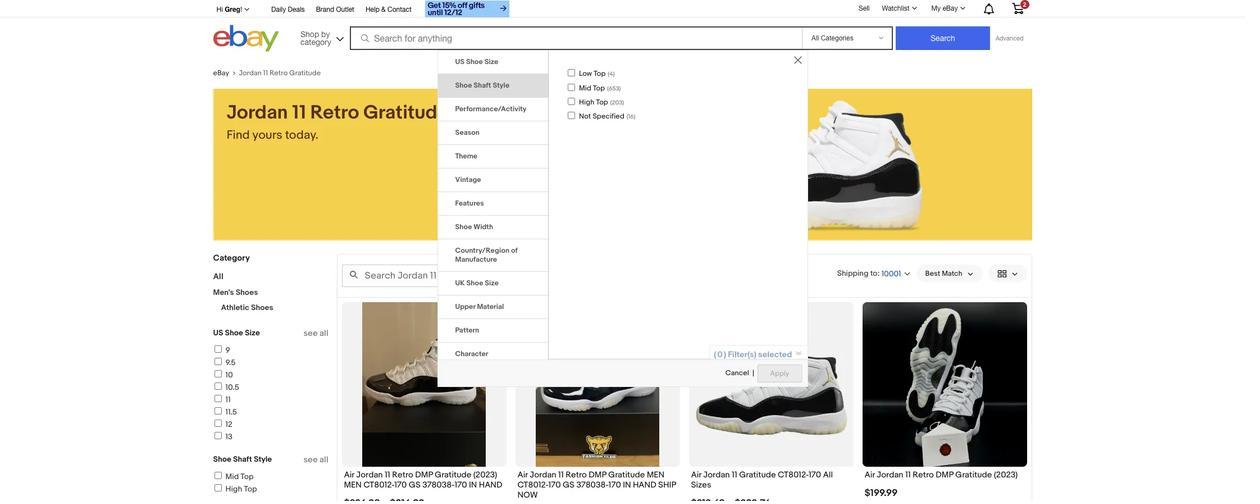Task type: describe. For each thing, give the bounding box(es) containing it.
9.5
[[226, 358, 236, 367]]

see all button for shoe shaft style
[[304, 455, 328, 465]]

shoe shaft style inside tab list
[[455, 81, 510, 90]]

of
[[511, 246, 518, 255]]

13
[[226, 432, 233, 442]]

brand outlet
[[316, 6, 354, 13]]

1 vertical spatial ebay
[[213, 69, 229, 78]]

low top ( 4 )
[[579, 69, 615, 78]]

high for high top ( 203 )
[[579, 98, 595, 107]]

hand inside air jordan 11 retro dmp gratitude (2023) men ct8012-170 gs 378038-170 in hand
[[479, 480, 503, 491]]

jordan for air jordan 11 gratitude ct8012-170  all sizes
[[704, 470, 730, 480]]

air jordan 11 gratitude ct8012-170  all sizes image
[[689, 321, 854, 449]]

dmp for 378038-
[[415, 470, 433, 480]]

jordan for air jordan 11 retro dmp gratitude (2023)
[[877, 470, 904, 480]]

) for not specified
[[634, 113, 636, 120]]

upper material
[[455, 302, 504, 311]]

upper
[[455, 302, 476, 311]]

air jordan 11 retro dmp gratitude men ct8012-170 gs 378038-170 in hand ship now link
[[518, 470, 678, 501]]

top for low top ( 4 )
[[594, 69, 606, 78]]

sell link
[[854, 4, 875, 12]]

country/region of manufacture
[[455, 246, 518, 264]]

mid top link
[[213, 472, 254, 482]]

gratitude inside air jordan 11 gratitude ct8012-170  all sizes
[[740, 470, 776, 480]]

jordan 11 retro gratitude
[[239, 69, 321, 78]]

today.
[[285, 128, 319, 143]]

10 checkbox
[[214, 370, 222, 378]]

top for mid top ( 653 )
[[593, 83, 605, 92]]

dmp for 170
[[589, 470, 607, 480]]

men's
[[213, 288, 234, 297]]

10 link
[[213, 370, 233, 380]]

width
[[474, 223, 493, 232]]

9.5 link
[[213, 358, 236, 367]]

1 horizontal spatial shaft
[[474, 81, 491, 90]]

mid top
[[226, 472, 254, 482]]

see for style
[[304, 455, 318, 465]]

jordan 11 retro gratitude find yours today.
[[227, 101, 448, 143]]

10.5 link
[[213, 383, 239, 392]]

tab list containing us shoe size
[[438, 51, 548, 501]]

11 inside jordan 11 retro gratitude find yours today.
[[292, 101, 306, 125]]

9 link
[[213, 346, 230, 355]]

(2023) for air jordan 11 retro dmp gratitude (2023) men ct8012-170 gs 378038-170 in hand
[[473, 470, 497, 480]]

2 vertical spatial size
[[245, 328, 260, 338]]

close image
[[794, 56, 802, 64]]

ebay link
[[213, 69, 239, 78]]

sell
[[859, 4, 870, 12]]

men inside air jordan 11 retro dmp gratitude (2023) men ct8012-170 gs 378038-170 in hand
[[344, 480, 362, 491]]

men inside air jordan 11 retro dmp gratitude men ct8012-170 gs 378038-170 in hand ship now
[[647, 470, 665, 480]]

ct8012- inside air jordan 11 retro dmp gratitude men ct8012-170 gs 378038-170 in hand ship now
[[518, 480, 549, 491]]

air for sizes
[[691, 470, 702, 480]]

all inside 'all men's shoes athletic shoes'
[[213, 271, 223, 282]]

all link
[[213, 271, 223, 282]]

top for high top
[[244, 484, 257, 494]]

air jordan 11 retro dmp gratitude (2023) link
[[865, 470, 1025, 483]]

high top link
[[213, 484, 257, 494]]

10
[[226, 370, 233, 380]]

your shopping cart contains 2 items image
[[1012, 3, 1025, 14]]

Mid Top checkbox
[[214, 472, 222, 479]]

top for high top ( 203 )
[[596, 98, 608, 107]]

yours
[[252, 128, 283, 143]]

gratitude inside jordan 11 retro gratitude find yours today.
[[364, 101, 448, 125]]

( for low top
[[608, 70, 610, 78]]

deals
[[288, 6, 305, 13]]

watchlist
[[882, 4, 910, 12]]

uk
[[455, 279, 465, 288]]

11 checkbox
[[214, 395, 222, 402]]

378038- inside air jordan 11 retro dmp gratitude men ct8012-170 gs 378038-170 in hand ship now
[[577, 480, 609, 491]]

203
[[612, 99, 623, 106]]

11.5
[[226, 407, 237, 417]]

daily deals link
[[271, 4, 305, 16]]

10.5 checkbox
[[214, 383, 222, 390]]

( for not specified
[[627, 113, 629, 120]]

brand outlet link
[[316, 4, 354, 16]]

ct8012- inside air jordan 11 gratitude ct8012-170  all sizes
[[778, 470, 809, 480]]

air jordan 11 retro dmp gratitude men ct8012-170 gs 378038-170 in hand ship now image
[[536, 302, 660, 467]]

0 horizontal spatial style
[[254, 455, 272, 464]]

jordan for air jordan 11 retro dmp gratitude men ct8012-170 gs 378038-170 in hand ship now
[[530, 470, 557, 480]]

high top
[[226, 484, 257, 494]]

air jordan 11 retro dmp gratitude (2023) men ct8012-170 gs 378038-170 in hand
[[344, 470, 503, 491]]

my
[[932, 4, 941, 12]]

jordan for air jordan 11 retro dmp gratitude (2023) men ct8012-170 gs 378038-170 in hand
[[356, 470, 383, 480]]

retro for air jordan 11 retro dmp gratitude (2023) men ct8012-170 gs 378038-170 in hand
[[392, 470, 413, 480]]

performance/activity
[[455, 105, 527, 114]]

12 link
[[213, 420, 232, 429]]

653
[[609, 85, 619, 92]]

retro for air jordan 11 retro dmp gratitude men ct8012-170 gs 378038-170 in hand ship now
[[566, 470, 587, 480]]

daily
[[271, 6, 286, 13]]

12 checkbox
[[214, 420, 222, 427]]

find
[[227, 128, 250, 143]]

country/region
[[455, 246, 510, 255]]

vintage
[[455, 175, 481, 184]]

air jordan 11 retro dmp gratitude (2023) image
[[863, 302, 1027, 467]]

see all for us shoe size
[[304, 328, 328, 339]]

athletic
[[221, 303, 249, 312]]

mid top ( 653 )
[[579, 83, 621, 92]]

High Top checkbox
[[214, 484, 222, 492]]

material
[[477, 302, 504, 311]]

theme
[[455, 152, 478, 161]]

11 inside air jordan 11 gratitude ct8012-170  all sizes
[[732, 470, 738, 480]]

cancel button
[[725, 364, 750, 383]]

now
[[518, 490, 538, 501]]

air for men
[[344, 470, 355, 480]]

my ebay link
[[926, 2, 971, 15]]

) for mid top
[[619, 85, 621, 92]]

all men's shoes athletic shoes
[[213, 271, 273, 312]]

) for low top
[[613, 70, 615, 78]]

$199.99
[[865, 488, 898, 499]]

uk shoe size
[[455, 279, 499, 288]]

16
[[629, 113, 634, 120]]

ship
[[659, 480, 676, 491]]

air jordan 11 retro dmp gratitude (2023) men ct8012-170 gs 378038-170 in hand link
[[344, 470, 504, 494]]

ebay inside account navigation
[[943, 4, 958, 12]]

daily deals
[[271, 6, 305, 13]]

9 checkbox
[[214, 346, 222, 353]]

11 link
[[213, 395, 231, 405]]

account navigation
[[213, 0, 1032, 19]]

&
[[382, 6, 386, 13]]

( for high top
[[611, 99, 612, 106]]

9
[[226, 346, 230, 355]]



Task type: locate. For each thing, give the bounding box(es) containing it.
mid for mid top
[[226, 472, 239, 482]]

retro inside air jordan 11 retro dmp gratitude men ct8012-170 gs 378038-170 in hand ship now
[[566, 470, 587, 480]]

) right the specified
[[634, 113, 636, 120]]

size up material
[[485, 279, 499, 288]]

jordan inside air jordan 11 retro dmp gratitude men ct8012-170 gs 378038-170 in hand ship now
[[530, 470, 557, 480]]

1 in from the left
[[469, 480, 477, 491]]

) up 653
[[613, 70, 615, 78]]

1 see all button from the top
[[304, 328, 328, 339]]

watchlist link
[[876, 2, 922, 15]]

1 vertical spatial high
[[226, 484, 242, 494]]

high top ( 203 )
[[579, 98, 624, 107]]

1 horizontal spatial us
[[455, 57, 465, 66]]

shaft up 'performance/activity'
[[474, 81, 491, 90]]

brand
[[316, 6, 334, 13]]

in
[[469, 480, 477, 491], [623, 480, 631, 491]]

top up high top
[[241, 472, 254, 482]]

in inside air jordan 11 retro dmp gratitude men ct8012-170 gs 378038-170 in hand ship now
[[623, 480, 631, 491]]

us
[[455, 57, 465, 66], [213, 328, 223, 338]]

top down low top ( 4 )
[[593, 83, 605, 92]]

gratitude inside air jordan 11 retro dmp gratitude men ct8012-170 gs 378038-170 in hand ship now
[[609, 470, 645, 480]]

0 horizontal spatial men
[[344, 480, 362, 491]]

0 vertical spatial high
[[579, 98, 595, 107]]

manufacture
[[455, 255, 497, 264]]

shoe shaft style
[[455, 81, 510, 90], [213, 455, 272, 464]]

not
[[579, 112, 591, 121]]

0 vertical spatial us
[[455, 57, 465, 66]]

air inside air jordan 11 retro dmp gratitude (2023) link
[[865, 470, 875, 480]]

1 vertical spatial see
[[304, 455, 318, 465]]

retro inside air jordan 11 retro dmp gratitude (2023) men ct8012-170 gs 378038-170 in hand
[[392, 470, 413, 480]]

1 vertical spatial see all button
[[304, 455, 328, 465]]

1 see from the top
[[304, 328, 318, 339]]

0 vertical spatial shoe shaft style
[[455, 81, 510, 90]]

1 vertical spatial all
[[320, 455, 328, 465]]

see all for shoe shaft style
[[304, 455, 328, 465]]

1 vertical spatial shaft
[[233, 455, 252, 464]]

hand left now
[[479, 480, 503, 491]]

character
[[455, 350, 489, 359]]

high up not
[[579, 98, 595, 107]]

( up 653
[[608, 70, 610, 78]]

1 vertical spatial mid
[[226, 472, 239, 482]]

) up the specified
[[623, 99, 624, 106]]

0 vertical spatial mid
[[579, 83, 592, 92]]

12
[[226, 420, 232, 429]]

shoes up athletic
[[236, 288, 258, 297]]

1 horizontal spatial (2023)
[[994, 470, 1018, 480]]

us shoe size up 9
[[213, 328, 260, 338]]

retro inside jordan 11 retro gratitude find yours today.
[[310, 101, 359, 125]]

0 vertical spatial size
[[485, 57, 499, 66]]

4
[[610, 70, 613, 78]]

mid
[[579, 83, 592, 92], [226, 472, 239, 482]]

shoe shaft style up mid top
[[213, 455, 272, 464]]

see all button for us shoe size
[[304, 328, 328, 339]]

pattern
[[455, 326, 479, 335]]

170
[[809, 470, 822, 480], [395, 480, 407, 491], [455, 480, 467, 491], [549, 480, 561, 491], [609, 480, 621, 491]]

high
[[579, 98, 595, 107], [226, 484, 242, 494]]

1 horizontal spatial dmp
[[589, 470, 607, 480]]

get an extra 15% off image
[[425, 1, 509, 17]]

air jordan 11 gratitude ct8012-170  all sizes link
[[691, 470, 851, 494]]

0 vertical spatial ebay
[[943, 4, 958, 12]]

None submit
[[896, 26, 991, 50]]

air inside air jordan 11 gratitude ct8012-170  all sizes
[[691, 470, 702, 480]]

top left 4
[[594, 69, 606, 78]]

2 gs from the left
[[563, 480, 575, 491]]

mid for mid top ( 653 )
[[579, 83, 592, 92]]

1 horizontal spatial men
[[647, 470, 665, 480]]

top for mid top
[[241, 472, 254, 482]]

2 see all from the top
[[304, 455, 328, 465]]

all inside air jordan 11 gratitude ct8012-170  all sizes
[[823, 470, 833, 480]]

1 see all from the top
[[304, 328, 328, 339]]

(2023) inside air jordan 11 retro dmp gratitude (2023) men ct8012-170 gs 378038-170 in hand
[[473, 470, 497, 480]]

1 dmp from the left
[[415, 470, 433, 480]]

mid up high top link
[[226, 472, 239, 482]]

9.5 checkbox
[[214, 358, 222, 365]]

air for ct8012-
[[518, 470, 528, 480]]

air jordan 11 retro dmp gratitude (2023) men ct8012-170 gs 378038-170 in hand image
[[362, 302, 486, 467]]

gs
[[409, 480, 421, 491], [563, 480, 575, 491]]

2 see from the top
[[304, 455, 318, 465]]

2 horizontal spatial dmp
[[936, 470, 954, 480]]

1 vertical spatial size
[[485, 279, 499, 288]]

ct8012- inside air jordan 11 retro dmp gratitude (2023) men ct8012-170 gs 378038-170 in hand
[[364, 480, 395, 491]]

see for size
[[304, 328, 318, 339]]

0 vertical spatial all
[[213, 271, 223, 282]]

1 (2023) from the left
[[473, 470, 497, 480]]

1 horizontal spatial ct8012-
[[518, 480, 549, 491]]

1 vertical spatial all
[[823, 470, 833, 480]]

shoe shaft style up 'performance/activity'
[[455, 81, 510, 90]]

in inside air jordan 11 retro dmp gratitude (2023) men ct8012-170 gs 378038-170 in hand
[[469, 480, 477, 491]]

outlet
[[336, 6, 354, 13]]

1 horizontal spatial high
[[579, 98, 595, 107]]

) up 203
[[619, 85, 621, 92]]

) inside mid top ( 653 )
[[619, 85, 621, 92]]

0 horizontal spatial mid
[[226, 472, 239, 482]]

0 horizontal spatial ct8012-
[[364, 480, 395, 491]]

0 vertical spatial style
[[493, 81, 510, 90]]

season
[[455, 128, 480, 137]]

style up 'performance/activity'
[[493, 81, 510, 90]]

banner
[[213, 0, 1032, 54]]

(2023) for air jordan 11 retro dmp gratitude (2023)
[[994, 470, 1018, 480]]

2 (2023) from the left
[[994, 470, 1018, 480]]

) inside not specified ( 16 )
[[634, 113, 636, 120]]

high down mid top link
[[226, 484, 242, 494]]

11.5 checkbox
[[214, 407, 222, 415]]

1 horizontal spatial 378038-
[[577, 480, 609, 491]]

1 378038- from the left
[[423, 480, 455, 491]]

1 vertical spatial style
[[254, 455, 272, 464]]

us shoe size up 'performance/activity'
[[455, 57, 499, 66]]

features
[[455, 199, 484, 208]]

all for us shoe size
[[320, 328, 328, 339]]

in left now
[[469, 480, 477, 491]]

gs inside air jordan 11 retro dmp gratitude men ct8012-170 gs 378038-170 in hand ship now
[[563, 480, 575, 491]]

0 horizontal spatial all
[[213, 271, 223, 282]]

11 inside air jordan 11 retro dmp gratitude men ct8012-170 gs 378038-170 in hand ship now
[[558, 470, 564, 480]]

size down athletic
[[245, 328, 260, 338]]

style inside tab list
[[493, 81, 510, 90]]

0 horizontal spatial hand
[[479, 480, 503, 491]]

top down mid top
[[244, 484, 257, 494]]

2 horizontal spatial ct8012-
[[778, 470, 809, 480]]

0 vertical spatial shaft
[[474, 81, 491, 90]]

11 inside air jordan 11 retro dmp gratitude (2023) men ct8012-170 gs 378038-170 in hand
[[385, 470, 390, 480]]

1 horizontal spatial shoe shaft style
[[455, 81, 510, 90]]

us inside tab list
[[455, 57, 465, 66]]

1 vertical spatial us shoe size
[[213, 328, 260, 338]]

1 horizontal spatial style
[[493, 81, 510, 90]]

0 vertical spatial shoes
[[236, 288, 258, 297]]

shaft up mid top
[[233, 455, 252, 464]]

jordan inside air jordan 11 retro dmp gratitude (2023) men ct8012-170 gs 378038-170 in hand
[[356, 470, 383, 480]]

2 air from the left
[[518, 470, 528, 480]]

( inside mid top ( 653 )
[[607, 85, 609, 92]]

all
[[213, 271, 223, 282], [823, 470, 833, 480]]

size
[[485, 57, 499, 66], [485, 279, 499, 288], [245, 328, 260, 338]]

Apply submit
[[758, 365, 802, 383]]

2 378038- from the left
[[577, 480, 609, 491]]

2 see all button from the top
[[304, 455, 328, 465]]

ebay
[[943, 4, 958, 12], [213, 69, 229, 78]]

hand left the 'ship'
[[633, 480, 657, 491]]

not specified ( 16 )
[[579, 112, 636, 121]]

1 all from the top
[[320, 328, 328, 339]]

0 horizontal spatial (2023)
[[473, 470, 497, 480]]

retro
[[270, 69, 288, 78], [310, 101, 359, 125], [392, 470, 413, 480], [566, 470, 587, 480], [913, 470, 934, 480]]

men
[[647, 470, 665, 480], [344, 480, 362, 491]]

11
[[263, 69, 268, 78], [292, 101, 306, 125], [226, 395, 231, 405], [385, 470, 390, 480], [558, 470, 564, 480], [732, 470, 738, 480], [906, 470, 911, 480]]

( right the specified
[[627, 113, 629, 120]]

3 air from the left
[[691, 470, 702, 480]]

style up high top
[[254, 455, 272, 464]]

( inside not specified ( 16 )
[[627, 113, 629, 120]]

help & contact link
[[366, 4, 412, 16]]

my ebay
[[932, 4, 958, 12]]

gratitude
[[289, 69, 321, 78], [364, 101, 448, 125], [435, 470, 472, 480], [609, 470, 645, 480], [740, 470, 776, 480], [956, 470, 992, 480]]

in left the 'ship'
[[623, 480, 631, 491]]

0 horizontal spatial in
[[469, 480, 477, 491]]

advanced
[[996, 35, 1024, 42]]

1 vertical spatial shoes
[[251, 303, 273, 312]]

0 horizontal spatial us
[[213, 328, 223, 338]]

1 vertical spatial shoe shaft style
[[213, 455, 272, 464]]

sizes
[[691, 480, 712, 491]]

us up '9' option
[[213, 328, 223, 338]]

2 all from the top
[[320, 455, 328, 465]]

style
[[493, 81, 510, 90], [254, 455, 272, 464]]

1 gs from the left
[[409, 480, 421, 491]]

air jordan 11 gratitude ct8012-170  all sizes
[[691, 470, 833, 491]]

help & contact
[[366, 6, 412, 13]]

1 horizontal spatial ebay
[[943, 4, 958, 12]]

0 vertical spatial see all
[[304, 328, 328, 339]]

0 horizontal spatial ebay
[[213, 69, 229, 78]]

13 link
[[213, 432, 233, 442]]

0 vertical spatial see all button
[[304, 328, 328, 339]]

cancel
[[726, 369, 749, 378]]

11.5 link
[[213, 407, 237, 417]]

shoes
[[236, 288, 258, 297], [251, 303, 273, 312]]

gs inside air jordan 11 retro dmp gratitude (2023) men ct8012-170 gs 378038-170 in hand
[[409, 480, 421, 491]]

contact
[[388, 6, 412, 13]]

( up high top ( 203 )
[[607, 85, 609, 92]]

air jordan 11 retro dmp gratitude men ct8012-170 gs 378038-170 in hand ship now
[[518, 470, 676, 501]]

1 vertical spatial see all
[[304, 455, 328, 465]]

0 vertical spatial us shoe size
[[455, 57, 499, 66]]

1 horizontal spatial us shoe size
[[455, 57, 499, 66]]

170 inside air jordan 11 gratitude ct8012-170  all sizes
[[809, 470, 822, 480]]

0 horizontal spatial us shoe size
[[213, 328, 260, 338]]

retro for air jordan 11 retro dmp gratitude (2023)
[[913, 470, 934, 480]]

0 horizontal spatial dmp
[[415, 470, 433, 480]]

378038- inside air jordan 11 retro dmp gratitude (2023) men ct8012-170 gs 378038-170 in hand
[[423, 480, 455, 491]]

0 horizontal spatial gs
[[409, 480, 421, 491]]

1 horizontal spatial gs
[[563, 480, 575, 491]]

shoes right athletic
[[251, 303, 273, 312]]

shoe width
[[455, 223, 493, 232]]

0 vertical spatial all
[[320, 328, 328, 339]]

) for high top
[[623, 99, 624, 106]]

2 dmp from the left
[[589, 470, 607, 480]]

all for shoe shaft style
[[320, 455, 328, 465]]

dmp inside air jordan 11 retro dmp gratitude (2023) men ct8012-170 gs 378038-170 in hand
[[415, 470, 433, 480]]

(2023)
[[473, 470, 497, 480], [994, 470, 1018, 480]]

0 horizontal spatial high
[[226, 484, 242, 494]]

us shoe size
[[455, 57, 499, 66], [213, 328, 260, 338]]

1 air from the left
[[344, 470, 355, 480]]

( inside high top ( 203 )
[[611, 99, 612, 106]]

1 vertical spatial us
[[213, 328, 223, 338]]

category
[[213, 253, 250, 264]]

( inside low top ( 4 )
[[608, 70, 610, 78]]

hand
[[479, 480, 503, 491], [633, 480, 657, 491]]

top
[[594, 69, 606, 78], [593, 83, 605, 92], [596, 98, 608, 107], [241, 472, 254, 482], [244, 484, 257, 494]]

2 hand from the left
[[633, 480, 657, 491]]

low
[[579, 69, 592, 78]]

0 horizontal spatial 378038-
[[423, 480, 455, 491]]

( up the specified
[[611, 99, 612, 106]]

10.5
[[226, 383, 239, 392]]

tab list
[[438, 51, 548, 501]]

us down get an extra 15% off image
[[455, 57, 465, 66]]

shoe
[[466, 57, 483, 66], [455, 81, 472, 90], [455, 223, 472, 232], [467, 279, 483, 288], [225, 328, 243, 338], [213, 455, 231, 464]]

see all
[[304, 328, 328, 339], [304, 455, 328, 465]]

all
[[320, 328, 328, 339], [320, 455, 328, 465]]

jordan inside jordan 11 retro gratitude find yours today.
[[227, 101, 288, 125]]

0 horizontal spatial shaft
[[233, 455, 252, 464]]

None checkbox
[[568, 69, 575, 77]]

) inside low top ( 4 )
[[613, 70, 615, 78]]

1 horizontal spatial mid
[[579, 83, 592, 92]]

high for high top
[[226, 484, 242, 494]]

2 in from the left
[[623, 480, 631, 491]]

jordan inside air jordan 11 gratitude ct8012-170  all sizes
[[704, 470, 730, 480]]

dmp inside air jordan 11 retro dmp gratitude men ct8012-170 gs 378038-170 in hand ship now
[[589, 470, 607, 480]]

air inside air jordan 11 retro dmp gratitude (2023) men ct8012-170 gs 378038-170 in hand
[[344, 470, 355, 480]]

specified
[[593, 112, 625, 121]]

top down mid top ( 653 )
[[596, 98, 608, 107]]

air inside air jordan 11 retro dmp gratitude men ct8012-170 gs 378038-170 in hand ship now
[[518, 470, 528, 480]]

gratitude inside air jordan 11 retro dmp gratitude (2023) men ct8012-170 gs 378038-170 in hand
[[435, 470, 472, 480]]

mid down low
[[579, 83, 592, 92]]

banner containing sell
[[213, 0, 1032, 54]]

( for mid top
[[607, 85, 609, 92]]

advanced link
[[991, 27, 1030, 49]]

1 horizontal spatial all
[[823, 470, 833, 480]]

378038-
[[423, 480, 455, 491], [577, 480, 609, 491]]

) inside high top ( 203 )
[[623, 99, 624, 106]]

1 hand from the left
[[479, 480, 503, 491]]

0 vertical spatial see
[[304, 328, 318, 339]]

hand inside air jordan 11 retro dmp gratitude men ct8012-170 gs 378038-170 in hand ship now
[[633, 480, 657, 491]]

air
[[344, 470, 355, 480], [518, 470, 528, 480], [691, 470, 702, 480], [865, 470, 875, 480]]

4 air from the left
[[865, 470, 875, 480]]

1 horizontal spatial hand
[[633, 480, 657, 491]]

None checkbox
[[568, 83, 575, 91], [568, 98, 575, 105], [568, 112, 575, 119], [568, 83, 575, 91], [568, 98, 575, 105], [568, 112, 575, 119]]

1 horizontal spatial in
[[623, 480, 631, 491]]

help
[[366, 6, 380, 13]]

air jordan 11 retro dmp gratitude (2023)
[[865, 470, 1018, 480]]

size up 'performance/activity'
[[485, 57, 499, 66]]

3 dmp from the left
[[936, 470, 954, 480]]

0 horizontal spatial shoe shaft style
[[213, 455, 272, 464]]

13 checkbox
[[214, 432, 222, 439]]



Task type: vqa. For each thing, say whether or not it's contained in the screenshot.
the 11 checkbox at the left of the page
yes



